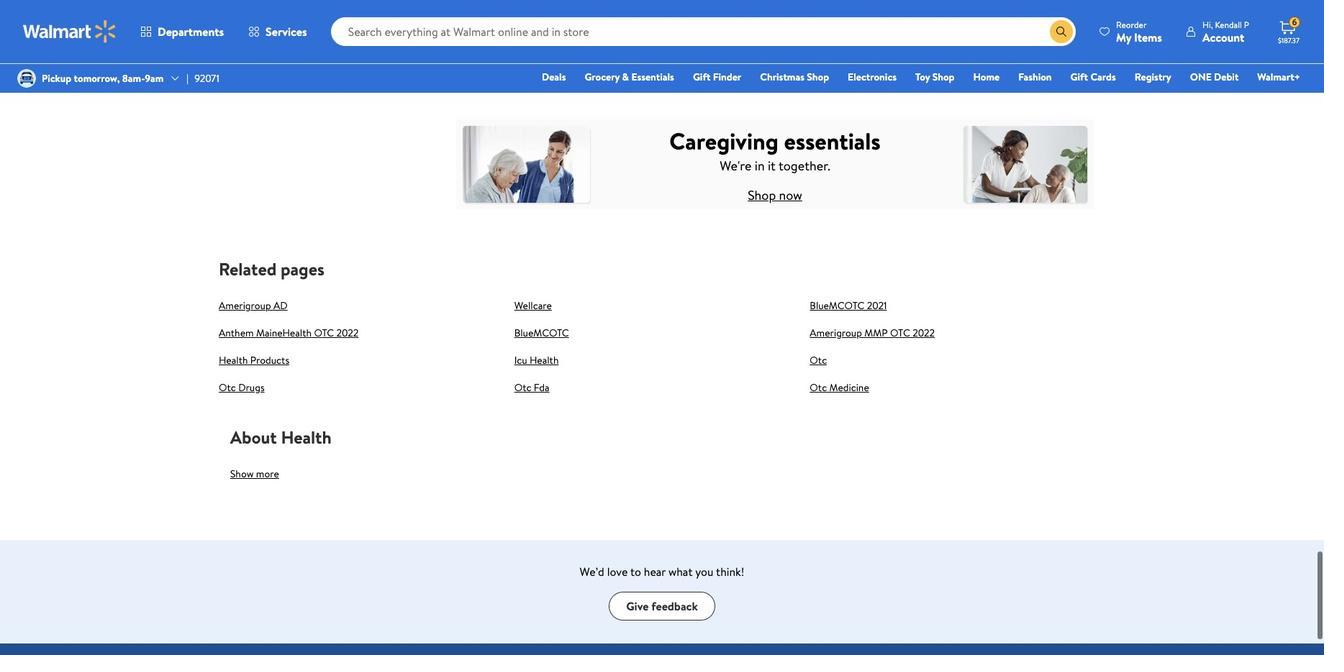 Task type: describe. For each thing, give the bounding box(es) containing it.
grocery & essentials link
[[578, 69, 681, 85]]

9am
[[145, 71, 164, 86]]

departments button
[[128, 14, 236, 49]]

otc medicine link
[[810, 381, 869, 395]]

to
[[630, 565, 641, 580]]

christmas shop
[[760, 70, 829, 84]]

day for product group containing 1177
[[458, 53, 471, 65]]

electronics link
[[841, 69, 903, 85]]

gift for gift finder
[[693, 70, 711, 84]]

give feedback
[[626, 599, 698, 615]]

feedback
[[652, 599, 698, 615]]

gift cards
[[1071, 70, 1116, 84]]

grocery
[[585, 70, 620, 84]]

essentials
[[784, 125, 881, 157]]

bluemcotc for the bluemcotc link
[[514, 326, 569, 341]]

4 product group from the left
[[778, 0, 868, 96]]

items
[[1134, 29, 1162, 45]]

amerigroup ad
[[219, 299, 288, 313]]

Search search field
[[331, 17, 1076, 46]]

0 horizontal spatial shop
[[748, 186, 776, 204]]

toy shop link
[[909, 69, 961, 85]]

gift finder
[[693, 70, 742, 84]]

icu health
[[514, 354, 559, 368]]

love
[[607, 565, 628, 580]]

health for icu health
[[530, 354, 559, 368]]

toy
[[916, 70, 930, 84]]

amerigroup for amerigroup mmp otc 2022
[[810, 326, 862, 341]]

together.
[[779, 157, 830, 175]]

caregiving essentials we're in it together.
[[670, 125, 881, 175]]

kendall
[[1215, 18, 1242, 31]]

one debit
[[1190, 70, 1239, 84]]

toy shop
[[916, 70, 955, 84]]

0 horizontal spatial health
[[219, 354, 248, 368]]

registry link
[[1128, 69, 1178, 85]]

6 $187.37
[[1278, 16, 1300, 45]]

hi,
[[1203, 18, 1213, 31]]

gift for gift cards
[[1071, 70, 1088, 84]]

amerigroup mmp otc 2022
[[810, 326, 935, 341]]

deals
[[542, 70, 566, 84]]

otc medicine
[[810, 381, 869, 395]]

hear
[[644, 565, 666, 580]]

2-day shipping down 1177
[[451, 53, 504, 65]]

product group containing 4566
[[998, 0, 1088, 96]]

2-day shipping left &
[[561, 66, 614, 78]]

otc for otc medicine
[[810, 381, 827, 395]]

Walmart Site-Wide search field
[[331, 17, 1076, 46]]

deals link
[[535, 69, 573, 85]]

registry
[[1135, 70, 1172, 84]]

day for product group containing 4566
[[1009, 66, 1022, 78]]

delivery down search icon on the right of the page
[[1035, 46, 1066, 58]]

related
[[219, 257, 277, 282]]

mmp
[[865, 326, 888, 341]]

my
[[1116, 29, 1132, 45]]

1177
[[494, 10, 508, 22]]

icu health link
[[514, 354, 559, 368]]

$187.37
[[1278, 35, 1300, 45]]

otc drugs link
[[219, 381, 265, 395]]

give feedback button
[[609, 593, 715, 621]]

debit
[[1214, 70, 1239, 84]]

departments
[[158, 24, 224, 40]]

otc link
[[810, 354, 827, 368]]

amerigroup mmp otc 2022 link
[[810, 326, 935, 341]]

home
[[973, 70, 1000, 84]]

shop now
[[748, 186, 802, 204]]

about
[[230, 426, 277, 450]]

icu
[[514, 354, 527, 368]]

shipping down 1177
[[473, 53, 504, 65]]

now
[[779, 186, 802, 204]]

product group containing 1177
[[448, 0, 538, 87]]

it
[[768, 157, 776, 175]]

reorder my items
[[1116, 18, 1162, 45]]

amerigroup ad link
[[219, 299, 288, 313]]

shop for christmas shop
[[807, 70, 829, 84]]

anthem
[[219, 326, 254, 341]]

finder
[[713, 70, 742, 84]]

2021
[[867, 299, 887, 313]]

ad
[[273, 299, 288, 313]]

we'd
[[580, 565, 604, 580]]

shipping left electronics link
[[804, 66, 835, 78]]

cards
[[1091, 70, 1116, 84]]

drugs
[[238, 381, 265, 395]]

gift finder link
[[687, 69, 748, 85]]

pages
[[281, 257, 325, 282]]

one
[[1190, 70, 1212, 84]]

shop now link
[[748, 186, 802, 204]]

2 product group from the left
[[558, 0, 648, 87]]

services
[[266, 24, 307, 40]]

services button
[[236, 14, 319, 49]]

|
[[187, 71, 189, 86]]



Task type: locate. For each thing, give the bounding box(es) containing it.
search icon image
[[1056, 26, 1067, 37]]

otc left drugs
[[219, 381, 236, 395]]

health for about health
[[281, 426, 332, 450]]

2022 for amerigroup mmp otc 2022
[[913, 326, 935, 341]]

1 2022 from the left
[[336, 326, 359, 341]]

| 92071
[[187, 71, 220, 86]]

1 vertical spatial amerigroup
[[810, 326, 862, 341]]

pickup tomorrow, 8am-9am
[[42, 71, 164, 86]]

christmas shop link
[[754, 69, 836, 85]]

otc left fda
[[514, 381, 532, 395]]

home link
[[967, 69, 1006, 85]]

we'd love to hear what you think!
[[580, 565, 745, 580]]

1 horizontal spatial otc
[[890, 326, 910, 341]]

bluemcotc 2021 link
[[810, 299, 887, 313]]

wellcare link
[[514, 299, 552, 313]]

2-day shipping left electronics link
[[781, 66, 835, 78]]

1 horizontal spatial gift
[[1071, 70, 1088, 84]]

day for product group containing 741
[[679, 53, 691, 65]]

otc for otc drugs
[[219, 381, 236, 395]]

2-day shipping
[[451, 53, 504, 65], [671, 53, 724, 65], [891, 53, 945, 65], [561, 66, 614, 78], [781, 66, 835, 78], [1001, 66, 1055, 78]]

health products
[[219, 354, 289, 368]]

2022 for anthem mainehealth otc 2022
[[336, 326, 359, 341]]

2 2022 from the left
[[913, 326, 935, 341]]

about health
[[230, 426, 332, 450]]

amerigroup up anthem
[[219, 299, 271, 313]]

92071
[[194, 71, 220, 86]]

amerigroup
[[219, 299, 271, 313], [810, 326, 862, 341]]

shipping left &
[[583, 66, 614, 78]]

2 horizontal spatial shop
[[933, 70, 955, 84]]

give
[[626, 599, 649, 615]]

health right "icu"
[[530, 354, 559, 368]]

medicine
[[830, 381, 869, 395]]

otc for mainehealth
[[314, 326, 334, 341]]

0 horizontal spatial 2022
[[336, 326, 359, 341]]

product group containing 741
[[668, 0, 758, 115]]

gift left cards
[[1071, 70, 1088, 84]]

account
[[1203, 29, 1245, 45]]

6 product group from the left
[[998, 0, 1088, 96]]

otc drugs
[[219, 381, 265, 395]]

caregiving essentials image
[[456, 120, 1094, 209]]

grocery & essentials
[[585, 70, 674, 84]]

otc
[[314, 326, 334, 341], [890, 326, 910, 341]]

more
[[256, 467, 279, 482]]

bluemcotc for bluemcotc 2021
[[810, 299, 865, 313]]

show more button
[[230, 463, 279, 486]]

bluemcotc left 2021
[[810, 299, 865, 313]]

1 vertical spatial bluemcotc
[[514, 326, 569, 341]]

2-day shipping up gift finder link
[[671, 53, 724, 65]]

1 horizontal spatial health
[[281, 426, 332, 450]]

bluemcotc link
[[514, 326, 569, 341]]

gift
[[693, 70, 711, 84], [1071, 70, 1088, 84]]

1 horizontal spatial bluemcotc
[[810, 299, 865, 313]]

otc fda
[[514, 381, 550, 395]]

otc right mainehealth
[[314, 326, 334, 341]]

you
[[696, 565, 714, 580]]

health right about
[[281, 426, 332, 450]]

shipping down 4566
[[1024, 66, 1055, 78]]

2022 right mainehealth
[[336, 326, 359, 341]]

2022 right the mmp
[[913, 326, 935, 341]]

walmart+
[[1258, 70, 1301, 84]]

health
[[219, 354, 248, 368], [530, 354, 559, 368], [281, 426, 332, 450]]

wellcare
[[514, 299, 552, 313]]

5 product group from the left
[[888, 0, 978, 87]]

day for fifth product group from the right
[[568, 66, 581, 78]]

delivery up christmas shop
[[814, 46, 846, 58]]

amerigroup down bluemcotc 2021 link
[[810, 326, 862, 341]]

christmas
[[760, 70, 805, 84]]

0 horizontal spatial otc
[[314, 326, 334, 341]]

what
[[669, 565, 693, 580]]

2022
[[336, 326, 359, 341], [913, 326, 935, 341]]

1 horizontal spatial amerigroup
[[810, 326, 862, 341]]

bluemcotc
[[810, 299, 865, 313], [514, 326, 569, 341]]

otc for mmp
[[890, 326, 910, 341]]

health down anthem
[[219, 354, 248, 368]]

we're
[[720, 157, 752, 175]]

caregiving
[[670, 125, 779, 157]]

anthem mainehealth otc 2022 link
[[219, 326, 359, 341]]

 image
[[17, 69, 36, 88]]

fda
[[534, 381, 550, 395]]

otc down otc link
[[810, 381, 827, 395]]

anthem mainehealth otc 2022
[[219, 326, 359, 341]]

shipping
[[473, 53, 504, 65], [694, 53, 724, 65], [914, 53, 945, 65], [583, 66, 614, 78], [804, 66, 835, 78], [1024, 66, 1055, 78]]

show
[[230, 467, 254, 482]]

0 horizontal spatial gift
[[693, 70, 711, 84]]

1633
[[934, 10, 951, 22]]

1 horizontal spatial 2022
[[913, 326, 935, 341]]

product group
[[448, 0, 538, 87], [558, 0, 648, 87], [668, 0, 758, 115], [778, 0, 868, 96], [888, 0, 978, 87], [998, 0, 1088, 96]]

8am-
[[122, 71, 145, 86]]

2-day shipping right "home"
[[1001, 66, 1055, 78]]

delivery down 1177
[[484, 33, 515, 45]]

bluemcotc 2021
[[810, 299, 887, 313]]

2 horizontal spatial health
[[530, 354, 559, 368]]

walmart image
[[23, 20, 117, 43]]

741
[[714, 10, 726, 22]]

1 otc from the left
[[314, 326, 334, 341]]

gift cards link
[[1064, 69, 1123, 85]]

6
[[1292, 16, 1297, 28]]

shop left now
[[748, 186, 776, 204]]

delivery up 'grocery'
[[594, 46, 625, 58]]

shipping up toy shop link
[[914, 53, 945, 65]]

p
[[1244, 18, 1250, 31]]

2 gift from the left
[[1071, 70, 1088, 84]]

health products link
[[219, 354, 289, 368]]

shipping up gift finder
[[694, 53, 724, 65]]

shop for toy shop
[[933, 70, 955, 84]]

otc right the mmp
[[890, 326, 910, 341]]

gift inside gift finder link
[[693, 70, 711, 84]]

fashion
[[1019, 70, 1052, 84]]

0 horizontal spatial bluemcotc
[[514, 326, 569, 341]]

shop right toy on the top
[[933, 70, 955, 84]]

otc up otc medicine
[[810, 354, 827, 368]]

show more
[[230, 467, 279, 482]]

in
[[755, 157, 765, 175]]

bluemcotc up icu health link
[[514, 326, 569, 341]]

day for product group containing 1633
[[899, 53, 912, 65]]

shop right christmas
[[807, 70, 829, 84]]

&
[[622, 70, 629, 84]]

otc for otc fda
[[514, 381, 532, 395]]

reorder
[[1116, 18, 1147, 31]]

pickup
[[451, 33, 475, 45], [561, 46, 586, 58], [781, 46, 806, 58], [1001, 46, 1026, 58], [42, 71, 71, 86]]

essentials
[[632, 70, 674, 84]]

walmart+ link
[[1251, 69, 1307, 85]]

gift left finder
[[693, 70, 711, 84]]

1 product group from the left
[[448, 0, 538, 87]]

gift inside gift cards link
[[1071, 70, 1088, 84]]

hi, kendall p account
[[1203, 18, 1250, 45]]

otc for otc link
[[810, 354, 827, 368]]

amerigroup for amerigroup ad
[[219, 299, 271, 313]]

product group containing 1633
[[888, 0, 978, 87]]

0 vertical spatial bluemcotc
[[810, 299, 865, 313]]

tomorrow,
[[74, 71, 120, 86]]

one debit link
[[1184, 69, 1245, 85]]

products
[[250, 354, 289, 368]]

1 horizontal spatial shop
[[807, 70, 829, 84]]

2-day shipping up toy on the top
[[891, 53, 945, 65]]

0 horizontal spatial amerigroup
[[219, 299, 271, 313]]

0 vertical spatial amerigroup
[[219, 299, 271, 313]]

electronics
[[848, 70, 897, 84]]

3 product group from the left
[[668, 0, 758, 115]]

think!
[[716, 565, 745, 580]]

1 gift from the left
[[693, 70, 711, 84]]

2 otc from the left
[[890, 326, 910, 341]]



Task type: vqa. For each thing, say whether or not it's contained in the screenshot.
the rightmost the OTC
yes



